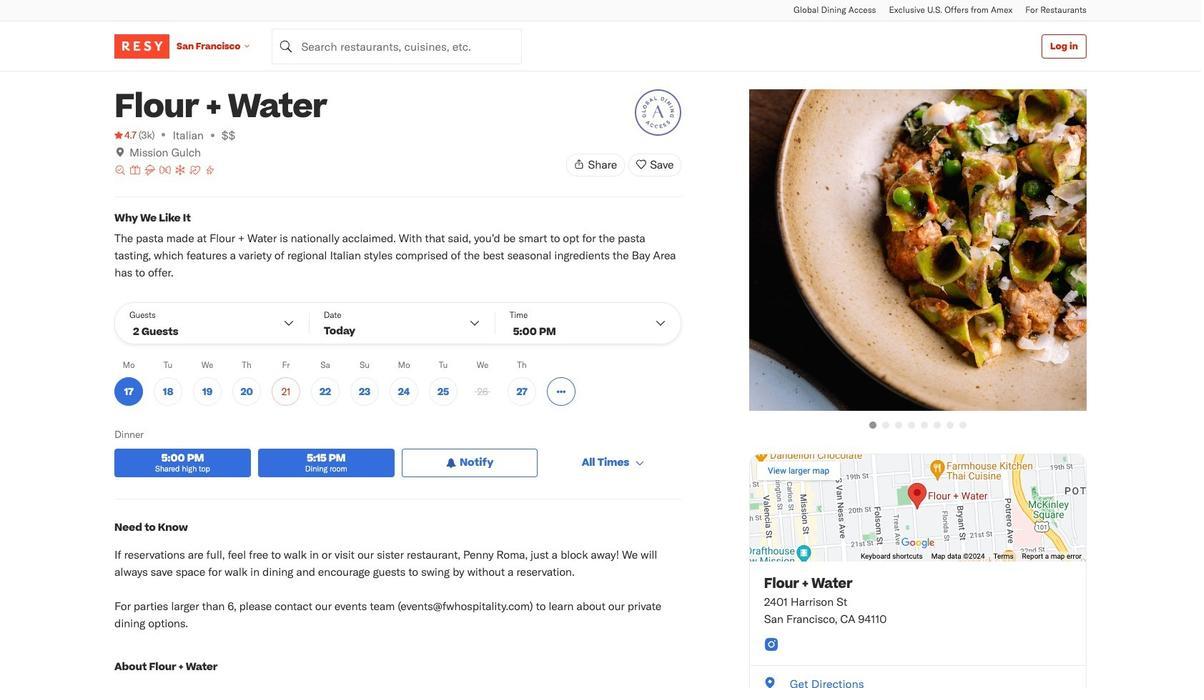 Task type: locate. For each thing, give the bounding box(es) containing it.
None field
[[272, 28, 522, 64]]

Search restaurants, cuisines, etc. text field
[[272, 28, 522, 64]]

4.7 out of 5 stars image
[[114, 128, 136, 142]]



Task type: vqa. For each thing, say whether or not it's contained in the screenshot.
Search Restaurants, Cuisines, Etc. text box
yes



